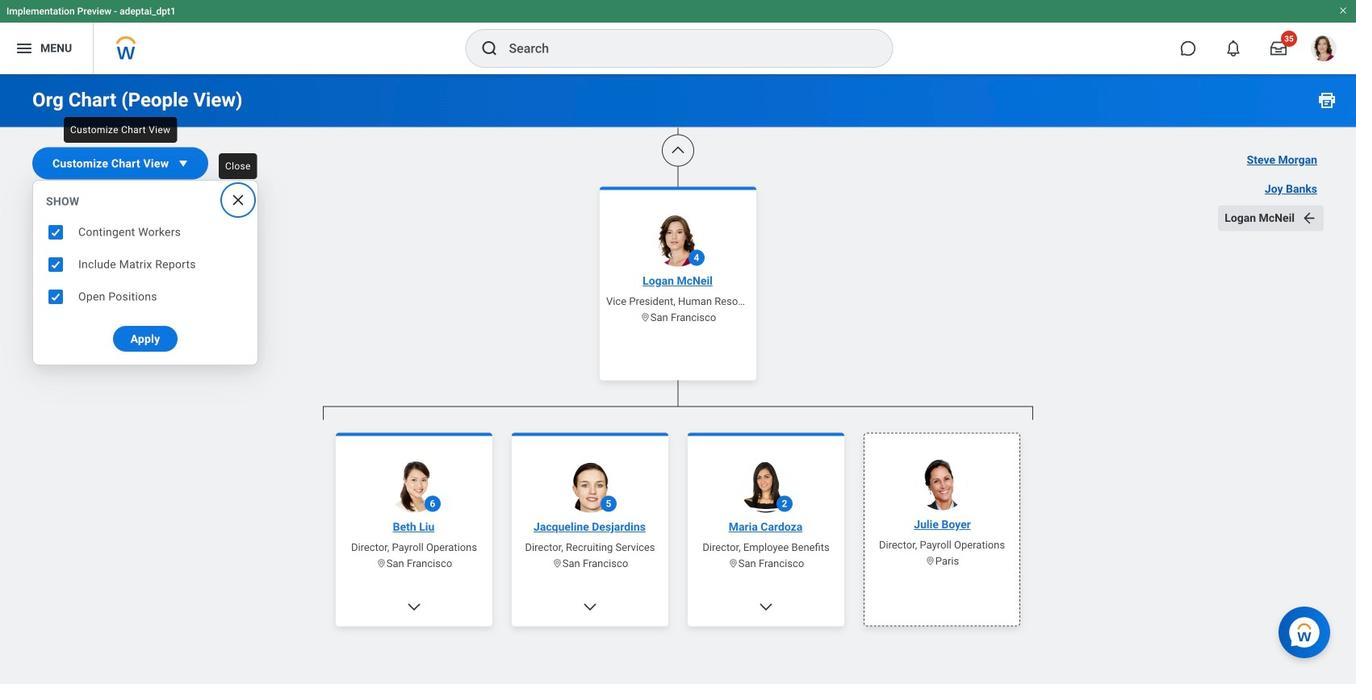 Task type: locate. For each thing, give the bounding box(es) containing it.
location image
[[640, 312, 650, 323], [925, 556, 935, 567], [376, 559, 387, 569], [552, 559, 562, 569], [728, 559, 738, 569]]

chevron up image
[[670, 142, 686, 159]]

banner
[[0, 0, 1356, 74]]

main content
[[0, 0, 1356, 685]]

dialog
[[32, 180, 258, 366]]

profile logan mcneil image
[[1311, 36, 1337, 65]]

0 horizontal spatial tooltip
[[59, 112, 182, 148]]

tooltip up caret down image in the left top of the page
[[59, 112, 182, 148]]

1 horizontal spatial chevron down image
[[758, 599, 774, 616]]

chevron down image
[[582, 599, 598, 616], [758, 599, 774, 616]]

close environment banner image
[[1338, 6, 1348, 15]]

justify image
[[15, 39, 34, 58]]

1 chevron down image from the left
[[582, 599, 598, 616]]

tooltip up x image
[[214, 149, 262, 184]]

arrow left image
[[1301, 210, 1318, 226]]

tooltip
[[59, 112, 182, 148], [214, 149, 262, 184]]

0 horizontal spatial chevron down image
[[582, 599, 598, 616]]

logan mcneil, logan mcneil, 4 direct reports element
[[323, 420, 1033, 685]]

1 vertical spatial tooltip
[[214, 149, 262, 184]]

search image
[[480, 39, 499, 58]]



Task type: describe. For each thing, give the bounding box(es) containing it.
0 vertical spatial tooltip
[[59, 112, 182, 148]]

inbox large image
[[1271, 40, 1287, 57]]

2 chevron down image from the left
[[758, 599, 774, 616]]

print org chart image
[[1318, 90, 1337, 110]]

notifications large image
[[1225, 40, 1242, 57]]

caret down image
[[175, 155, 192, 172]]

Search Workday  search field
[[509, 31, 859, 66]]

x image
[[230, 192, 246, 208]]

1 horizontal spatial tooltip
[[214, 149, 262, 184]]

chevron down image
[[406, 599, 422, 616]]



Task type: vqa. For each thing, say whether or not it's contained in the screenshot.
arrow left icon
yes



